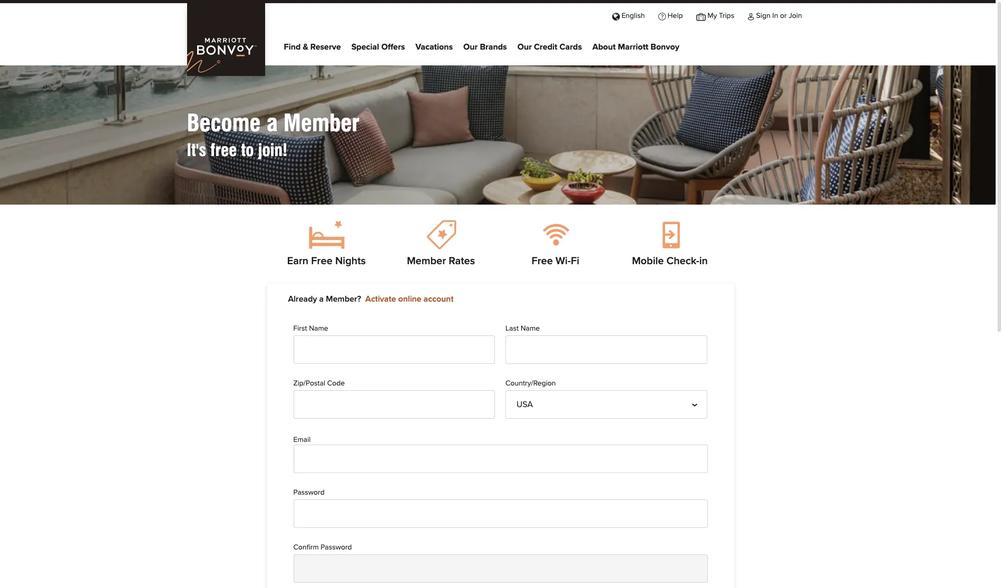 Task type: locate. For each thing, give the bounding box(es) containing it.
zip/postal code
[[293, 380, 345, 387]]

about marriott bonvoy
[[593, 43, 680, 51]]

a right the already
[[319, 295, 324, 303]]

cards
[[560, 43, 582, 51]]

last
[[506, 325, 519, 332]]

free
[[311, 256, 333, 266], [532, 256, 553, 266]]

sign in or join
[[757, 12, 803, 19]]

country/region
[[506, 380, 556, 387]]

special
[[352, 43, 379, 51]]

free left wi-
[[532, 256, 553, 266]]

0 horizontal spatial member
[[284, 109, 360, 137]]

in
[[700, 256, 708, 266]]

find & reserve
[[284, 43, 341, 51]]

special offers link
[[352, 39, 405, 55]]

already
[[288, 295, 317, 303]]

a
[[267, 109, 278, 137], [319, 295, 324, 303]]

nights
[[335, 256, 366, 266]]

first
[[293, 325, 307, 332]]

confirm password
[[293, 544, 352, 551]]

a for already
[[319, 295, 324, 303]]

1 horizontal spatial name
[[521, 325, 540, 332]]

a up join!
[[267, 109, 278, 137]]

0 horizontal spatial a
[[267, 109, 278, 137]]

already a member? activate online account
[[288, 295, 454, 303]]

1 our from the left
[[464, 43, 478, 51]]

name right last
[[521, 325, 540, 332]]

1 horizontal spatial our
[[518, 43, 532, 51]]

0 horizontal spatial our
[[464, 43, 478, 51]]

free right earn
[[311, 256, 333, 266]]

usa
[[517, 400, 533, 409]]

1 horizontal spatial a
[[319, 295, 324, 303]]

become
[[187, 109, 261, 137]]

help image
[[659, 12, 666, 19]]

our credit cards
[[518, 43, 582, 51]]

2 free from the left
[[532, 256, 553, 266]]

my trips
[[708, 12, 735, 19]]

1 vertical spatial a
[[319, 295, 324, 303]]

our for our credit cards
[[518, 43, 532, 51]]

find
[[284, 43, 301, 51]]

0 horizontal spatial free
[[311, 256, 333, 266]]

our left credit
[[518, 43, 532, 51]]

member?
[[326, 295, 361, 303]]

english
[[622, 12, 645, 19]]

our left brands
[[464, 43, 478, 51]]

email
[[293, 436, 311, 444]]

0 horizontal spatial name
[[309, 325, 328, 332]]

vacations link
[[416, 39, 453, 55]]

our for our brands
[[464, 43, 478, 51]]

our brands
[[464, 43, 507, 51]]

member rates
[[407, 256, 475, 266]]

our
[[464, 43, 478, 51], [518, 43, 532, 51]]

confirm
[[293, 544, 319, 551]]

Zip/Postal code text field
[[293, 390, 495, 419]]

free
[[211, 140, 237, 160]]

1 horizontal spatial free
[[532, 256, 553, 266]]

first name
[[293, 325, 328, 332]]

vacations
[[416, 43, 453, 51]]

2 name from the left
[[521, 325, 540, 332]]

name right first
[[309, 325, 328, 332]]

0 vertical spatial a
[[267, 109, 278, 137]]

member
[[284, 109, 360, 137], [407, 256, 446, 266]]

2 our from the left
[[518, 43, 532, 51]]

offers
[[382, 43, 405, 51]]

about marriott bonvoy link
[[593, 39, 680, 55]]

a inside the become a member it's free to join!
[[267, 109, 278, 137]]

globe image
[[613, 12, 620, 19]]

last name
[[506, 325, 540, 332]]

1 name from the left
[[309, 325, 328, 332]]

name
[[309, 325, 328, 332], [521, 325, 540, 332]]

zip/postal
[[293, 380, 326, 387]]

special offers
[[352, 43, 405, 51]]

First Name text field
[[293, 336, 495, 364]]

name for first name
[[309, 325, 328, 332]]

find & reserve link
[[284, 39, 341, 55]]

credit
[[534, 43, 558, 51]]

1 horizontal spatial member
[[407, 256, 446, 266]]

earn
[[287, 256, 309, 266]]

0 vertical spatial member
[[284, 109, 360, 137]]

reserve
[[311, 43, 341, 51]]

member inside the become a member it's free to join!
[[284, 109, 360, 137]]

brands
[[480, 43, 507, 51]]

Password password field
[[293, 499, 708, 528]]

trips
[[719, 12, 735, 19]]



Task type: describe. For each thing, give the bounding box(es) containing it.
mobile
[[632, 256, 664, 266]]

&
[[303, 43, 308, 51]]

my
[[708, 12, 717, 19]]

join!
[[258, 140, 288, 160]]

marriott
[[618, 43, 649, 51]]

Last Name text field
[[506, 336, 708, 364]]

free wi-fi
[[532, 256, 580, 266]]

1 free from the left
[[311, 256, 333, 266]]

password
[[321, 544, 352, 551]]

sign
[[757, 12, 771, 19]]

earn free nights
[[287, 256, 366, 266]]

Confirm password password field
[[293, 554, 708, 583]]

wi-
[[556, 256, 571, 266]]

activate
[[366, 295, 396, 303]]

in
[[773, 12, 779, 19]]

password
[[293, 489, 325, 496]]

code
[[327, 380, 345, 387]]

online
[[398, 295, 422, 303]]

my trips link
[[690, 3, 741, 27]]

check-
[[667, 256, 700, 266]]

sign in or join link
[[741, 3, 809, 27]]

Email text field
[[293, 444, 708, 473]]

help
[[668, 12, 683, 19]]

suitcase image
[[697, 12, 706, 19]]

executive premiere suite balcony at the grosvenor house, luxury collection hotel, dubai image
[[0, 0, 996, 301]]

name for last name
[[521, 325, 540, 332]]

our brands link
[[464, 39, 507, 55]]

it's
[[187, 140, 206, 160]]

english link
[[606, 3, 652, 27]]

account image
[[748, 12, 755, 19]]

fi
[[571, 256, 580, 266]]

rates
[[449, 256, 475, 266]]

activate online account link
[[366, 295, 454, 303]]

our credit cards link
[[518, 39, 582, 55]]

join
[[789, 12, 803, 19]]

a for become
[[267, 109, 278, 137]]

account
[[424, 295, 454, 303]]

to
[[241, 140, 254, 160]]

help link
[[652, 3, 690, 27]]

or
[[781, 12, 787, 19]]

bonvoy
[[651, 43, 680, 51]]

about
[[593, 43, 616, 51]]

1 vertical spatial member
[[407, 256, 446, 266]]

mobile check-in
[[632, 256, 708, 266]]

become a member it's free to join!
[[187, 109, 360, 160]]



Task type: vqa. For each thing, say whether or not it's contained in the screenshot.
the Our Brands
yes



